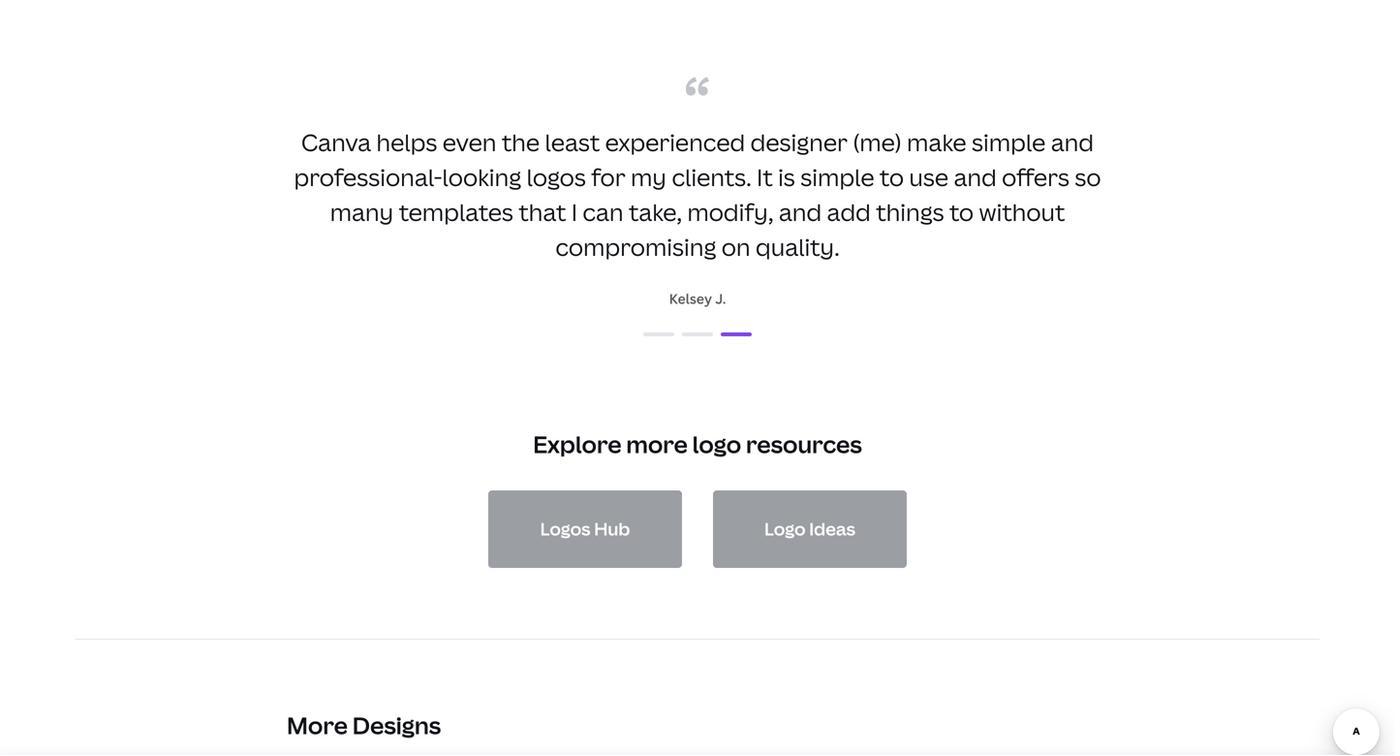 Task type: describe. For each thing, give the bounding box(es) containing it.
quotation mark image
[[686, 77, 710, 96]]

0 horizontal spatial simple
[[801, 161, 875, 193]]

canva
[[301, 126, 371, 158]]

is
[[778, 161, 796, 193]]

my
[[631, 161, 667, 193]]

designer
[[751, 126, 848, 158]]

1 horizontal spatial and
[[954, 161, 997, 193]]

for
[[592, 161, 626, 193]]

on
[[722, 231, 751, 263]]

designs
[[353, 710, 441, 741]]

least
[[545, 126, 600, 158]]

logos
[[541, 517, 591, 541]]

helps
[[377, 126, 438, 158]]

select a quotation tab list
[[291, 323, 1105, 346]]

looking
[[442, 161, 522, 193]]

compromising
[[556, 231, 717, 263]]

more
[[627, 428, 688, 460]]

logos hub
[[541, 517, 630, 541]]

take,
[[629, 196, 682, 228]]

logo ideas link
[[713, 491, 907, 568]]

canva helps even the least experienced designer (me) make simple and professional-looking logos for my clients. it is simple to use and offers so many templates that i can take, modify, and add things to without compromising on quality.
[[294, 126, 1102, 263]]

0 vertical spatial to
[[880, 161, 904, 193]]

add
[[827, 196, 871, 228]]

(me)
[[853, 126, 902, 158]]

explore more logo resources
[[533, 428, 863, 460]]

use
[[910, 161, 949, 193]]

resources
[[746, 428, 863, 460]]

hub
[[594, 517, 630, 541]]

logo
[[693, 428, 742, 460]]

more
[[287, 710, 348, 741]]

logos hub link
[[489, 491, 682, 568]]



Task type: locate. For each thing, give the bounding box(es) containing it.
1 vertical spatial to
[[950, 196, 974, 228]]

ideas
[[810, 517, 856, 541]]

things
[[877, 196, 945, 228]]

make
[[907, 126, 967, 158]]

many
[[330, 196, 394, 228]]

j.
[[716, 289, 726, 308]]

i
[[572, 196, 578, 228]]

2 horizontal spatial and
[[1051, 126, 1094, 158]]

and
[[1051, 126, 1094, 158], [954, 161, 997, 193], [779, 196, 822, 228]]

that
[[519, 196, 566, 228]]

logos
[[527, 161, 586, 193]]

and up so
[[1051, 126, 1094, 158]]

more designs
[[287, 710, 441, 741]]

0 horizontal spatial and
[[779, 196, 822, 228]]

logo ideas
[[765, 517, 856, 541]]

1 vertical spatial simple
[[801, 161, 875, 193]]

0 vertical spatial and
[[1051, 126, 1094, 158]]

to
[[880, 161, 904, 193], [950, 196, 974, 228]]

kelsey
[[669, 289, 713, 308]]

so
[[1075, 161, 1102, 193]]

offers
[[1002, 161, 1070, 193]]

explore
[[533, 428, 622, 460]]

simple
[[972, 126, 1046, 158], [801, 161, 875, 193]]

simple up offers
[[972, 126, 1046, 158]]

templates
[[399, 196, 514, 228]]

and right use
[[954, 161, 997, 193]]

clients.
[[672, 161, 752, 193]]

logo
[[765, 517, 806, 541]]

quality.
[[756, 231, 840, 263]]

to right things
[[950, 196, 974, 228]]

0 vertical spatial simple
[[972, 126, 1046, 158]]

0 horizontal spatial to
[[880, 161, 904, 193]]

professional-
[[294, 161, 442, 193]]

2 vertical spatial and
[[779, 196, 822, 228]]

and up quality.
[[779, 196, 822, 228]]

can
[[583, 196, 624, 228]]

without
[[979, 196, 1066, 228]]

modify,
[[688, 196, 774, 228]]

to left use
[[880, 161, 904, 193]]

1 horizontal spatial to
[[950, 196, 974, 228]]

1 horizontal spatial simple
[[972, 126, 1046, 158]]

simple up add
[[801, 161, 875, 193]]

experienced
[[605, 126, 746, 158]]

even
[[443, 126, 497, 158]]

1 vertical spatial and
[[954, 161, 997, 193]]

it
[[757, 161, 773, 193]]

kelsey j.
[[669, 289, 726, 308]]

the
[[502, 126, 540, 158]]



Task type: vqa. For each thing, say whether or not it's contained in the screenshot.
'Designs'
yes



